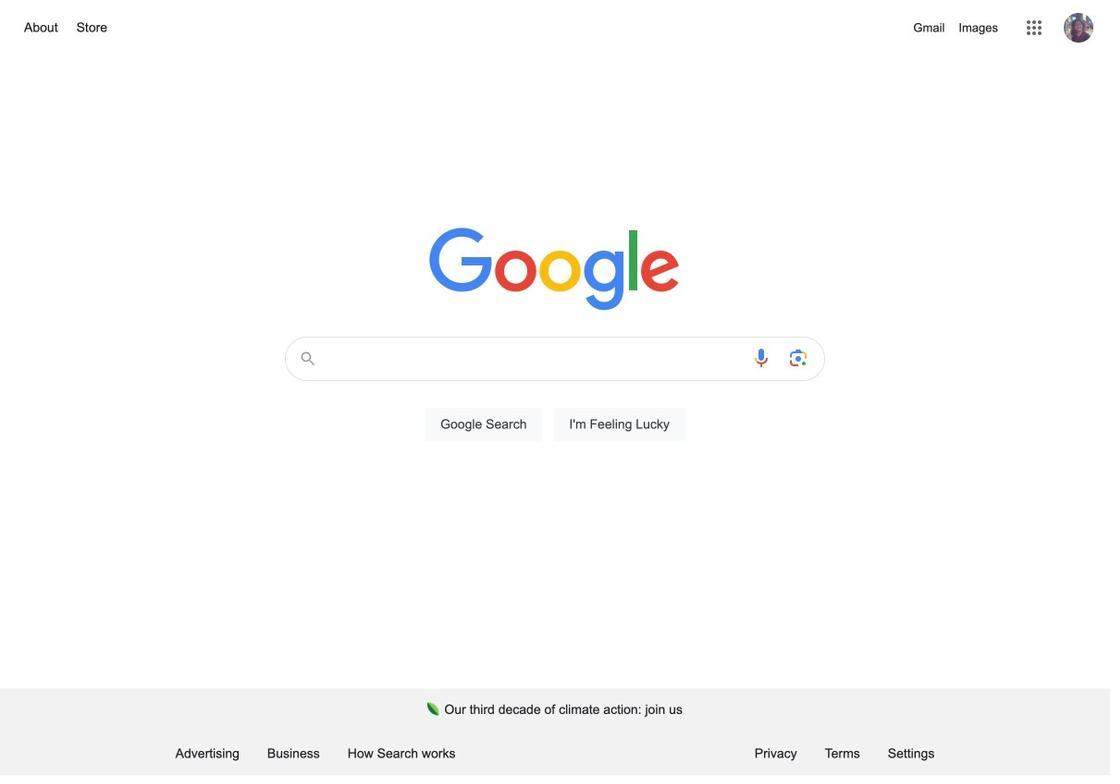 Task type: vqa. For each thing, say whether or not it's contained in the screenshot.
"Add"
no



Task type: describe. For each thing, give the bounding box(es) containing it.
google image
[[429, 228, 681, 313]]

search by image image
[[788, 347, 810, 369]]

search by voice image
[[751, 347, 773, 369]]



Task type: locate. For each thing, give the bounding box(es) containing it.
None search field
[[19, 331, 1092, 463]]



